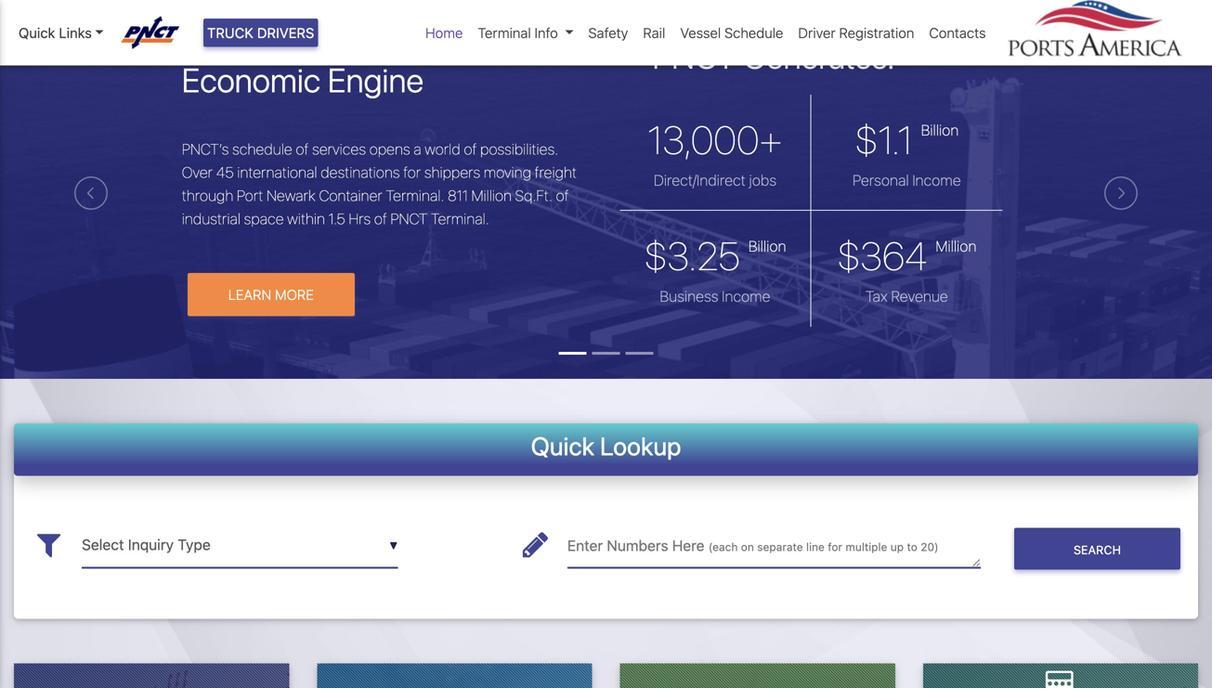 Task type: locate. For each thing, give the bounding box(es) containing it.
for
[[404, 163, 421, 181], [828, 541, 843, 554]]

0 vertical spatial terminal.
[[386, 187, 445, 204]]

income for $3.25
[[722, 288, 771, 305]]

billion inside $3.25 billion
[[749, 238, 787, 255]]

space
[[244, 210, 284, 228]]

1 vertical spatial income
[[722, 288, 771, 305]]

quick
[[19, 25, 55, 41], [531, 431, 595, 461]]

0 horizontal spatial for
[[404, 163, 421, 181]]

on
[[741, 541, 755, 554]]

contacts link
[[922, 15, 994, 51]]

truck drivers link
[[204, 19, 318, 47]]

of right hrs
[[374, 210, 387, 228]]

for down the a
[[404, 163, 421, 181]]

1 horizontal spatial million
[[936, 238, 977, 255]]

0 horizontal spatial pnct
[[391, 210, 428, 228]]

engine
[[328, 60, 424, 100]]

quick for quick links
[[19, 25, 55, 41]]

economic engine
[[182, 60, 424, 100]]

billion for $1.1
[[922, 121, 959, 139]]

0 vertical spatial income
[[913, 172, 962, 189]]

billion right $1.1 on the right top of the page
[[922, 121, 959, 139]]

business
[[660, 288, 719, 305]]

quick links
[[19, 25, 92, 41]]

for right line
[[828, 541, 843, 554]]

quick links link
[[19, 22, 104, 43]]

enter
[[568, 537, 603, 555]]

$1.1 billion
[[855, 117, 959, 163]]

income
[[913, 172, 962, 189], [722, 288, 771, 305]]

of right world
[[464, 140, 477, 158]]

0 vertical spatial for
[[404, 163, 421, 181]]

None text field
[[82, 523, 398, 569], [568, 523, 981, 569], [82, 523, 398, 569], [568, 523, 981, 569]]

terminal.
[[386, 187, 445, 204], [431, 210, 490, 228]]

billion down the jobs
[[749, 238, 787, 255]]

quick left links
[[19, 25, 55, 41]]

over
[[182, 163, 213, 181]]

destinations
[[321, 163, 400, 181]]

billion inside $1.1 billion
[[922, 121, 959, 139]]

quick left lookup
[[531, 431, 595, 461]]

learn more
[[228, 287, 314, 303]]

0 horizontal spatial million
[[472, 187, 512, 204]]

world
[[425, 140, 461, 158]]

truck
[[207, 25, 254, 41]]

0 horizontal spatial quick
[[19, 25, 55, 41]]

45
[[216, 163, 234, 181]]

of
[[296, 140, 309, 158], [464, 140, 477, 158], [556, 187, 569, 204], [374, 210, 387, 228]]

quick inside quick links link
[[19, 25, 55, 41]]

13,000+
[[648, 117, 783, 163]]

terminal. down 811
[[431, 210, 490, 228]]

learn
[[228, 287, 272, 303]]

income for $1.1
[[913, 172, 962, 189]]

1 vertical spatial billion
[[749, 238, 787, 255]]

$3.25
[[644, 233, 741, 279]]

international
[[237, 163, 317, 181]]

$3.25 billion
[[644, 233, 787, 279]]

1 vertical spatial quick
[[531, 431, 595, 461]]

(each
[[709, 541, 738, 554]]

pnct
[[653, 36, 736, 76], [391, 210, 428, 228]]

truck drivers
[[207, 25, 314, 41]]

info
[[535, 25, 558, 41]]

million
[[472, 187, 512, 204], [936, 238, 977, 255]]

million down 'moving'
[[472, 187, 512, 204]]

pnct inside pnct's schedule of services opens a world of possibilities. over 45 international destinations for shippers moving freight through port newark container terminal.                                 811 million sq.ft. of industrial space within 1.5 hrs of pnct terminal.
[[391, 210, 428, 228]]

income down $1.1 billion
[[913, 172, 962, 189]]

alert
[[0, 0, 1213, 8]]

billion
[[922, 121, 959, 139], [749, 238, 787, 255]]

newark
[[267, 187, 316, 204]]

0 vertical spatial million
[[472, 187, 512, 204]]

drivers
[[257, 25, 314, 41]]

1 horizontal spatial income
[[913, 172, 962, 189]]

revenue
[[892, 288, 949, 305]]

up
[[891, 541, 904, 554]]

port
[[237, 187, 263, 204]]

driver registration link
[[791, 15, 922, 51]]

million up revenue
[[936, 238, 977, 255]]

1 horizontal spatial billion
[[922, 121, 959, 139]]

of down 'freight'
[[556, 187, 569, 204]]

line
[[807, 541, 825, 554]]

income down $3.25 billion
[[722, 288, 771, 305]]

pnct's
[[182, 140, 229, 158]]

0 vertical spatial quick
[[19, 25, 55, 41]]

0 horizontal spatial billion
[[749, 238, 787, 255]]

within
[[287, 210, 325, 228]]

freight
[[535, 163, 577, 181]]

hrs
[[349, 210, 371, 228]]

1.5
[[329, 210, 346, 228]]

terminal
[[478, 25, 531, 41]]

contacts
[[930, 25, 987, 41]]

schedule
[[232, 140, 293, 158]]

million inside pnct's schedule of services opens a world of possibilities. over 45 international destinations for shippers moving freight through port newark container terminal.                                 811 million sq.ft. of industrial space within 1.5 hrs of pnct terminal.
[[472, 187, 512, 204]]

terminal info
[[478, 25, 558, 41]]

driver registration
[[799, 25, 915, 41]]

0 vertical spatial pnct
[[653, 36, 736, 76]]

safety
[[589, 25, 629, 41]]

container
[[319, 187, 383, 204]]

shippers
[[425, 163, 481, 181]]

1 vertical spatial for
[[828, 541, 843, 554]]

economic
[[182, 60, 321, 100]]

1 horizontal spatial quick
[[531, 431, 595, 461]]

sq.ft.
[[515, 187, 553, 204]]

enter numbers here (each on separate line for multiple up to 20)
[[568, 537, 939, 555]]

1 vertical spatial pnct
[[391, 210, 428, 228]]

0 vertical spatial billion
[[922, 121, 959, 139]]

1 horizontal spatial for
[[828, 541, 843, 554]]

811
[[448, 187, 468, 204]]

links
[[59, 25, 92, 41]]

0 horizontal spatial income
[[722, 288, 771, 305]]

1 vertical spatial million
[[936, 238, 977, 255]]

terminal. left 811
[[386, 187, 445, 204]]



Task type: describe. For each thing, give the bounding box(es) containing it.
moving
[[484, 163, 532, 181]]

driver
[[799, 25, 836, 41]]

numbers
[[607, 537, 669, 555]]

$364 million
[[838, 233, 977, 279]]

billion for $3.25
[[749, 238, 787, 255]]

million inside $364 million
[[936, 238, 977, 255]]

schedule
[[725, 25, 784, 41]]

pnct's schedule of services opens a world of possibilities. over 45 international destinations for shippers moving freight through port newark container terminal.                                 811 million sq.ft. of industrial space within 1.5 hrs of pnct terminal.
[[182, 140, 577, 228]]

search button
[[1015, 529, 1181, 570]]

here
[[673, 537, 705, 555]]

rail
[[643, 25, 666, 41]]

to
[[907, 541, 918, 554]]

personal
[[853, 172, 909, 189]]

registration
[[840, 25, 915, 41]]

generates:
[[743, 36, 895, 76]]

more
[[275, 287, 314, 303]]

home link
[[418, 15, 471, 51]]

$364
[[838, 233, 928, 279]]

1 horizontal spatial pnct
[[653, 36, 736, 76]]

vessel schedule
[[681, 25, 784, 41]]

possibilities.
[[481, 140, 559, 158]]

for inside 'enter numbers here (each on separate line for multiple up to 20)'
[[828, 541, 843, 554]]

1 vertical spatial terminal.
[[431, 210, 490, 228]]

welcome to port newmark container terminal image
[[0, 8, 1213, 483]]

safety link
[[581, 15, 636, 51]]

search
[[1074, 543, 1122, 557]]

multiple
[[846, 541, 888, 554]]

a
[[414, 140, 422, 158]]

tax revenue
[[866, 288, 949, 305]]

of up international
[[296, 140, 309, 158]]

through
[[182, 187, 234, 204]]

20)
[[921, 541, 939, 554]]

for inside pnct's schedule of services opens a world of possibilities. over 45 international destinations for shippers moving freight through port newark container terminal.                                 811 million sq.ft. of industrial space within 1.5 hrs of pnct terminal.
[[404, 163, 421, 181]]

13,000+ direct/indirect jobs
[[648, 117, 783, 189]]

home
[[426, 25, 463, 41]]

vessel
[[681, 25, 721, 41]]

personal income
[[853, 172, 962, 189]]

tax
[[866, 288, 888, 305]]

jobs
[[750, 172, 777, 189]]

lookup
[[600, 431, 682, 461]]

quick for quick lookup
[[531, 431, 595, 461]]

▼
[[390, 540, 398, 553]]

opens
[[370, 140, 410, 158]]

vessel schedule link
[[673, 15, 791, 51]]

$1.1
[[855, 117, 913, 163]]

quick lookup
[[531, 431, 682, 461]]

business income
[[660, 288, 771, 305]]

separate
[[758, 541, 804, 554]]

rail link
[[636, 15, 673, 51]]

direct/indirect
[[654, 172, 746, 189]]

industrial
[[182, 210, 241, 228]]

terminal info link
[[471, 15, 581, 51]]

pnct generates:
[[653, 36, 895, 76]]

services
[[312, 140, 366, 158]]

learn more button
[[187, 273, 355, 316]]



Task type: vqa. For each thing, say whether or not it's contained in the screenshot.


